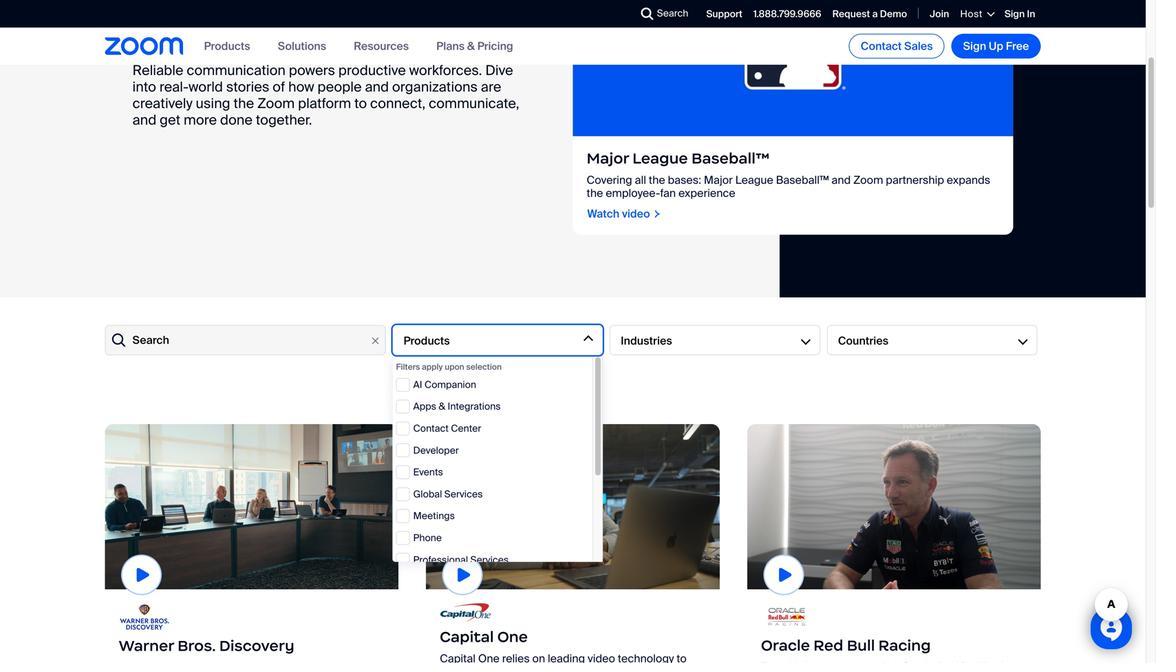 Task type: vqa. For each thing, say whether or not it's contained in the screenshot.
PATIENTS within Enhance how you communicate with and care for your patients with a single, streamlined platform experience.
no



Task type: describe. For each thing, give the bounding box(es) containing it.
stories
[[226, 78, 269, 96]]

how
[[288, 78, 314, 96]]

developer
[[413, 444, 459, 457]]

capital one
[[440, 628, 528, 646]]

join
[[930, 8, 950, 20]]

0 vertical spatial warner bros. discovery image
[[105, 424, 399, 589]]

products button
[[204, 39, 250, 53]]

sign for sign up free
[[964, 39, 987, 53]]

into
[[133, 78, 156, 96]]

all
[[635, 173, 646, 187]]

fan
[[660, 186, 676, 200]]

resources
[[354, 39, 409, 53]]

red
[[814, 636, 844, 655]]

done
[[220, 111, 253, 129]]

workforces.
[[409, 62, 482, 79]]

join link
[[930, 8, 950, 20]]

of
[[273, 78, 285, 96]]

bases:
[[668, 173, 702, 187]]

racing
[[879, 636, 931, 655]]

0 horizontal spatial league
[[633, 149, 688, 168]]

major league baseball™ covering all the bases: major league baseball™ and zoom partnership expands the employee-fan experience watch video
[[587, 149, 991, 221]]

integrations
[[448, 400, 501, 413]]

up
[[989, 39, 1004, 53]]

companion
[[425, 378, 476, 391]]

apply
[[422, 361, 443, 372]]

1 horizontal spatial the
[[587, 186, 603, 200]]

real-
[[160, 78, 189, 96]]

0 horizontal spatial baseball™
[[692, 149, 770, 168]]

covering
[[587, 173, 633, 187]]

solutions
[[278, 39, 326, 53]]

employee-
[[606, 186, 660, 200]]

industries
[[621, 334, 673, 348]]

selection
[[466, 361, 502, 372]]

services for global services
[[445, 488, 483, 500]]

using
[[196, 95, 230, 112]]

sign up free link
[[952, 34, 1041, 59]]

1 vertical spatial and
[[133, 111, 157, 129]]

and inside major league baseball™ covering all the bases: major league baseball™ and zoom partnership expands the employee-fan experience watch video
[[832, 173, 851, 187]]

events
[[413, 466, 443, 479]]

oracle red bull racing
[[761, 636, 931, 655]]

are
[[481, 78, 502, 96]]

demo
[[880, 8, 908, 20]]

contact center
[[413, 422, 481, 435]]

partnership
[[886, 173, 945, 187]]

apps & integrations
[[413, 400, 501, 413]]

warner bros. discovery link
[[105, 424, 399, 663]]

bull
[[847, 636, 875, 655]]

zoom logo image
[[105, 37, 183, 55]]

products button
[[393, 325, 603, 355]]

search image
[[641, 8, 654, 20]]

oracle
[[761, 636, 810, 655]]

zoom inside "reliable communication powers productive workforces. dive into real-world stories of how people and organizations are creatively using the zoom platform to connect, communicate, and get more done together."
[[257, 95, 295, 112]]

host button
[[961, 8, 994, 20]]

pricing
[[478, 39, 513, 53]]

resources button
[[354, 39, 409, 53]]

capital one link
[[426, 424, 720, 663]]

professional
[[413, 553, 468, 566]]

& for apps
[[439, 400, 446, 413]]

expands
[[947, 173, 991, 187]]

video
[[622, 206, 650, 221]]

connect,
[[370, 95, 426, 112]]

get
[[160, 111, 180, 129]]

a
[[873, 8, 878, 20]]

together.
[[256, 111, 312, 129]]

capital
[[440, 628, 494, 646]]

professional services
[[413, 553, 509, 566]]

1 vertical spatial baseball™
[[776, 173, 829, 187]]

services for professional services
[[471, 553, 509, 566]]

productive
[[339, 62, 406, 79]]

countries button
[[827, 325, 1038, 355]]

request
[[833, 8, 871, 20]]

reliable communication powers productive workforces. dive into real-world stories of how people and organizations are creatively using the zoom platform to connect, communicate, and get more done together.
[[133, 62, 520, 129]]

warner
[[119, 636, 174, 655]]

contact sales link
[[849, 34, 945, 59]]

powers
[[289, 62, 335, 79]]

filters apply upon selection ai companion
[[396, 361, 502, 391]]

clear search image
[[368, 333, 383, 348]]



Task type: locate. For each thing, give the bounding box(es) containing it.
1 vertical spatial products
[[404, 334, 450, 348]]

the right using
[[234, 95, 254, 112]]

more
[[184, 111, 217, 129]]

0 horizontal spatial and
[[133, 111, 157, 129]]

center
[[451, 422, 481, 435]]

ai
[[413, 378, 422, 391]]

contact
[[861, 39, 902, 53], [413, 422, 449, 435]]

contact down a
[[861, 39, 902, 53]]

plans & pricing link
[[437, 39, 513, 53]]

platform
[[298, 95, 351, 112]]

watch video link
[[587, 206, 662, 221]]

zoom left partnership
[[854, 173, 884, 187]]

0 vertical spatial &
[[467, 39, 475, 53]]

1 horizontal spatial products
[[404, 334, 450, 348]]

products up the communication
[[204, 39, 250, 53]]

1 horizontal spatial search
[[657, 7, 689, 20]]

contact up developer
[[413, 422, 449, 435]]

free
[[1006, 39, 1030, 53]]

0 horizontal spatial contact
[[413, 422, 449, 435]]

communication
[[187, 62, 286, 79]]

one
[[498, 628, 528, 646]]

0 vertical spatial products
[[204, 39, 250, 53]]

people
[[318, 78, 362, 96]]

1 vertical spatial major
[[704, 173, 733, 187]]

& right the apps
[[439, 400, 446, 413]]

reliable
[[133, 62, 183, 79]]

2 vertical spatial and
[[832, 173, 851, 187]]

sign
[[1005, 8, 1025, 20], [964, 39, 987, 53]]

products
[[204, 39, 250, 53], [404, 334, 450, 348]]

0 horizontal spatial &
[[439, 400, 446, 413]]

1 vertical spatial contact
[[413, 422, 449, 435]]

sign for sign in
[[1005, 8, 1025, 20]]

1 vertical spatial warner bros. discovery image
[[119, 603, 170, 631]]

major league baseball™ image
[[573, 0, 1014, 136]]

the right all
[[649, 173, 666, 187]]

global services
[[413, 488, 483, 500]]

to
[[355, 95, 367, 112]]

products up apply
[[404, 334, 450, 348]]

1 vertical spatial services
[[471, 553, 509, 566]]

services
[[445, 488, 483, 500], [471, 553, 509, 566]]

sales
[[905, 39, 933, 53]]

1 horizontal spatial baseball™
[[776, 173, 829, 187]]

filters
[[396, 361, 420, 372]]

the up watch
[[587, 186, 603, 200]]

Search text field
[[105, 325, 386, 355]]

request a demo
[[833, 8, 908, 20]]

0 vertical spatial baseball™
[[692, 149, 770, 168]]

1.888.799.9666 link
[[754, 8, 822, 20]]

host
[[961, 8, 983, 20]]

upon
[[445, 361, 465, 372]]

countries
[[838, 334, 889, 348]]

communicate,
[[429, 95, 520, 112]]

sign in link
[[1005, 8, 1036, 20]]

industries button
[[610, 325, 821, 355]]

contact for contact sales
[[861, 39, 902, 53]]

0 horizontal spatial major
[[587, 149, 629, 168]]

0 vertical spatial search
[[657, 7, 689, 20]]

plans & pricing
[[437, 39, 513, 53]]

zoom inside major league baseball™ covering all the bases: major league baseball™ and zoom partnership expands the employee-fan experience watch video
[[854, 173, 884, 187]]

products for products popup button
[[204, 39, 250, 53]]

1.888.799.9666
[[754, 8, 822, 20]]

0 vertical spatial contact
[[861, 39, 902, 53]]

sign left the in
[[1005, 8, 1025, 20]]

1 horizontal spatial league
[[736, 173, 774, 187]]

products inside products dropdown button
[[404, 334, 450, 348]]

red bull image
[[761, 603, 813, 630]]

capital one user image
[[426, 424, 720, 589]]

major up the covering
[[587, 149, 629, 168]]

capitalone image
[[440, 603, 492, 622]]

sign in
[[1005, 8, 1036, 20]]

meetings
[[413, 510, 455, 522]]

&
[[467, 39, 475, 53], [439, 400, 446, 413]]

contact sales
[[861, 39, 933, 53]]

discovery
[[219, 636, 295, 655]]

1 horizontal spatial &
[[467, 39, 475, 53]]

0 vertical spatial services
[[445, 488, 483, 500]]

search image
[[641, 8, 654, 20]]

1 horizontal spatial contact
[[861, 39, 902, 53]]

0 vertical spatial zoom
[[257, 95, 295, 112]]

world
[[189, 78, 223, 96]]

apps
[[413, 400, 437, 413]]

zoom
[[257, 95, 295, 112], [854, 173, 884, 187]]

oracle red bull racing link
[[748, 424, 1041, 663]]

plans
[[437, 39, 465, 53]]

1 vertical spatial sign
[[964, 39, 987, 53]]

0 horizontal spatial search
[[133, 333, 169, 347]]

0 vertical spatial and
[[365, 78, 389, 96]]

0 horizontal spatial sign
[[964, 39, 987, 53]]

baseball™
[[692, 149, 770, 168], [776, 173, 829, 187]]

request a demo link
[[833, 8, 908, 20]]

watch
[[588, 206, 620, 221]]

1 horizontal spatial major
[[704, 173, 733, 187]]

and
[[365, 78, 389, 96], [133, 111, 157, 129], [832, 173, 851, 187]]

0 vertical spatial league
[[633, 149, 688, 168]]

oracle red bull racing image
[[748, 424, 1041, 589]]

1 vertical spatial league
[[736, 173, 774, 187]]

& for plans
[[467, 39, 475, 53]]

services right the global
[[445, 488, 483, 500]]

services right professional
[[471, 553, 509, 566]]

the inside "reliable communication powers productive workforces. dive into real-world stories of how people and organizations are creatively using the zoom platform to connect, communicate, and get more done together."
[[234, 95, 254, 112]]

1 horizontal spatial sign
[[1005, 8, 1025, 20]]

2 horizontal spatial and
[[832, 173, 851, 187]]

2 horizontal spatial the
[[649, 173, 666, 187]]

1 horizontal spatial zoom
[[854, 173, 884, 187]]

0 horizontal spatial zoom
[[257, 95, 295, 112]]

0 vertical spatial sign
[[1005, 8, 1025, 20]]

warner bros. discovery
[[119, 636, 295, 655]]

support link
[[707, 8, 743, 20]]

contact for contact center
[[413, 422, 449, 435]]

1 vertical spatial &
[[439, 400, 446, 413]]

bros.
[[178, 636, 216, 655]]

creatively
[[133, 95, 193, 112]]

support
[[707, 8, 743, 20]]

products for products dropdown button
[[404, 334, 450, 348]]

sign up free
[[964, 39, 1030, 53]]

major right bases:
[[704, 173, 733, 187]]

1 horizontal spatial and
[[365, 78, 389, 96]]

1 vertical spatial search
[[133, 333, 169, 347]]

search
[[657, 7, 689, 20], [133, 333, 169, 347]]

warner bros. discovery image
[[105, 424, 399, 589], [119, 603, 170, 631]]

solutions button
[[278, 39, 326, 53]]

0 horizontal spatial products
[[204, 39, 250, 53]]

0 horizontal spatial the
[[234, 95, 254, 112]]

0 vertical spatial major
[[587, 149, 629, 168]]

in
[[1028, 8, 1036, 20]]

zoom right "done"
[[257, 95, 295, 112]]

& right plans
[[467, 39, 475, 53]]

global
[[413, 488, 442, 500]]

phone
[[413, 531, 442, 544]]

organizations
[[392, 78, 478, 96]]

sign left up
[[964, 39, 987, 53]]

sign inside sign up free link
[[964, 39, 987, 53]]

1 vertical spatial zoom
[[854, 173, 884, 187]]

experience
[[679, 186, 736, 200]]



